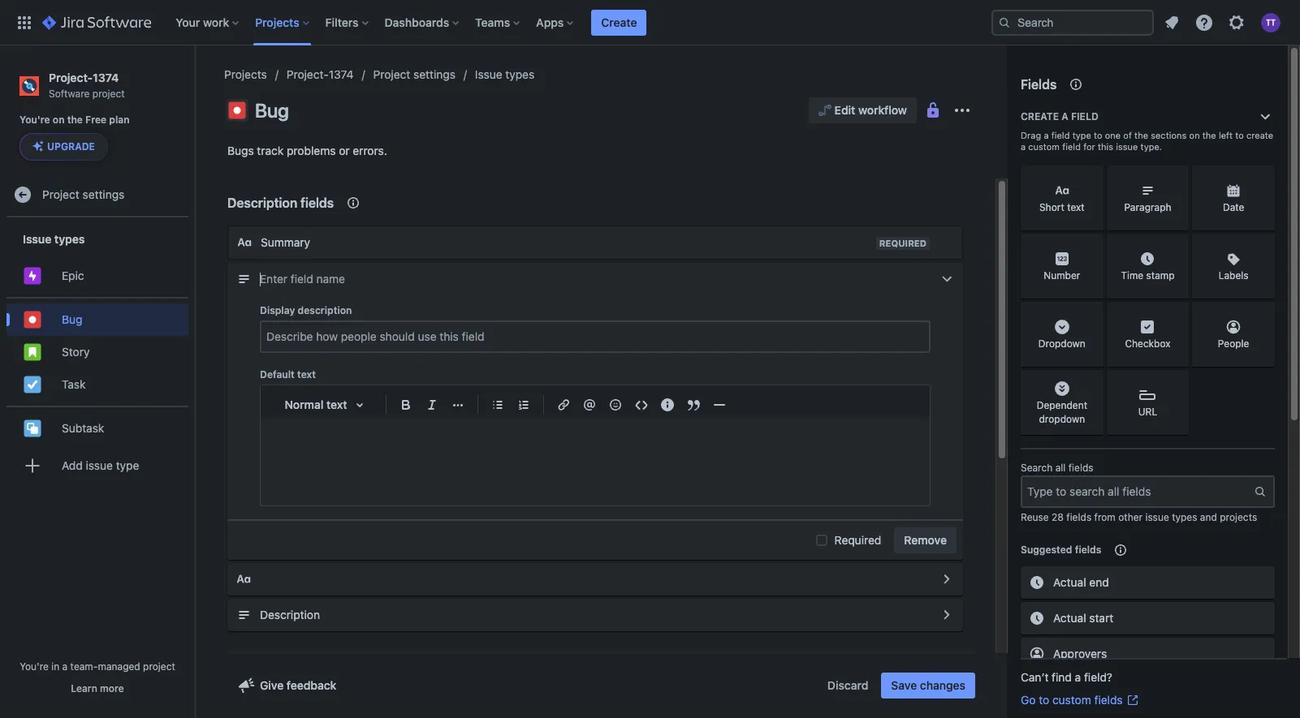 Task type: locate. For each thing, give the bounding box(es) containing it.
epic
[[62, 269, 84, 283]]

1 horizontal spatial create
[[1021, 110, 1059, 123]]

0 vertical spatial issue
[[475, 67, 502, 81]]

open field configuration image up changes
[[937, 606, 957, 625]]

Search field
[[992, 9, 1154, 35]]

text inside popup button
[[326, 398, 347, 412]]

more information image up the dependent
[[1082, 372, 1102, 391]]

issue right other
[[1145, 512, 1169, 524]]

0 vertical spatial projects
[[255, 15, 299, 29]]

2 more information image from the top
[[1082, 304, 1102, 323]]

1 horizontal spatial types
[[505, 67, 534, 81]]

reuse 28 fields from other issue types and projects
[[1021, 512, 1257, 524]]

0 vertical spatial type
[[1072, 130, 1091, 140]]

types for issue types link
[[505, 67, 534, 81]]

software
[[49, 88, 90, 100]]

0 horizontal spatial types
[[54, 232, 85, 246]]

default
[[260, 369, 295, 381]]

custom down drag
[[1028, 141, 1060, 152]]

0 horizontal spatial project
[[92, 88, 125, 100]]

jira software image
[[42, 13, 151, 32], [42, 13, 151, 32]]

required
[[879, 238, 927, 248], [835, 534, 881, 547]]

actual inside button
[[1053, 611, 1086, 625]]

a right find
[[1075, 671, 1081, 685]]

work
[[203, 15, 229, 29]]

1 horizontal spatial issue types
[[475, 67, 534, 81]]

0 vertical spatial you're
[[19, 114, 50, 126]]

1 vertical spatial project
[[143, 661, 175, 673]]

1374 up 'free'
[[93, 71, 119, 84]]

issue right "add"
[[86, 459, 113, 473]]

type
[[1072, 130, 1091, 140], [116, 459, 139, 473]]

code snippet image
[[632, 395, 651, 415]]

issue types
[[475, 67, 534, 81], [23, 232, 85, 246]]

fields left more information about the suggested fields icon
[[1075, 544, 1101, 556]]

0 horizontal spatial type
[[116, 459, 139, 473]]

free
[[85, 114, 107, 126]]

mention image
[[580, 395, 599, 415]]

1 vertical spatial type
[[116, 459, 139, 473]]

0 vertical spatial project settings link
[[373, 65, 455, 84]]

1 horizontal spatial on
[[1189, 130, 1200, 140]]

issue types inside group
[[23, 232, 85, 246]]

discard
[[827, 679, 868, 693]]

2 group from the top
[[6, 297, 188, 406]]

one
[[1105, 130, 1121, 140]]

filters button
[[320, 9, 375, 35]]

custom
[[1028, 141, 1060, 152], [1052, 694, 1091, 707]]

projects
[[255, 15, 299, 29], [224, 67, 267, 81]]

subtask link
[[6, 413, 188, 445]]

actual start
[[1053, 611, 1114, 625]]

number
[[1044, 270, 1080, 282]]

Display description field
[[261, 322, 929, 352]]

reuse
[[1021, 512, 1049, 524]]

issue down teams
[[475, 67, 502, 81]]

quote image
[[684, 395, 703, 415]]

or
[[339, 144, 350, 158]]

bold ⌘b image
[[396, 395, 416, 415]]

banner
[[0, 0, 1300, 45]]

0 vertical spatial project settings
[[373, 67, 455, 81]]

issue types down primary element
[[475, 67, 534, 81]]

errors.
[[353, 144, 387, 158]]

to right go
[[1039, 694, 1049, 707]]

close field configuration image
[[937, 270, 957, 289]]

more information image
[[1082, 236, 1102, 255], [1082, 304, 1102, 323], [1082, 372, 1102, 391]]

2 vertical spatial more information image
[[1082, 372, 1102, 391]]

bugs track problems or errors.
[[227, 144, 387, 158]]

2 vertical spatial text
[[326, 398, 347, 412]]

all
[[1055, 462, 1066, 474]]

0 horizontal spatial settings
[[82, 188, 125, 201]]

more information about the fields image
[[1066, 75, 1086, 94]]

project settings down dashboards
[[373, 67, 455, 81]]

2 horizontal spatial types
[[1172, 512, 1197, 524]]

1 vertical spatial bug
[[62, 313, 82, 326]]

custom down can't find a field?
[[1052, 694, 1091, 707]]

project
[[92, 88, 125, 100], [143, 661, 175, 673]]

issue types up epic
[[23, 232, 85, 246]]

project settings link down dashboards
[[373, 65, 455, 84]]

2 horizontal spatial issue
[[1145, 512, 1169, 524]]

0 vertical spatial project
[[373, 67, 410, 81]]

start
[[1089, 611, 1114, 625]]

text right the default
[[297, 369, 316, 381]]

edit workflow button
[[809, 97, 917, 123]]

0 horizontal spatial bug
[[62, 313, 82, 326]]

0 horizontal spatial issue types
[[23, 232, 85, 246]]

1 horizontal spatial project settings link
[[373, 65, 455, 84]]

the left left
[[1202, 130, 1216, 140]]

projects inside projects popup button
[[255, 15, 299, 29]]

you're up the upgrade button
[[19, 114, 50, 126]]

fields right 28
[[1067, 512, 1092, 524]]

numbered list ⌘⇧7 image
[[514, 395, 534, 415]]

to up "this"
[[1094, 130, 1102, 140]]

primary element
[[10, 0, 992, 45]]

more information image for dropdown
[[1082, 304, 1102, 323]]

0 vertical spatial description
[[227, 196, 297, 210]]

0 horizontal spatial create
[[601, 15, 637, 29]]

url
[[1138, 406, 1157, 419]]

0 horizontal spatial project-
[[49, 71, 93, 84]]

1 vertical spatial custom
[[1052, 694, 1091, 707]]

1 vertical spatial projects
[[224, 67, 267, 81]]

fields
[[1021, 77, 1057, 92]]

actual
[[1053, 576, 1086, 590], [1053, 611, 1086, 625]]

on
[[53, 114, 65, 126], [1189, 130, 1200, 140]]

your profile and settings image
[[1261, 13, 1281, 32]]

on inside the drag a field type to one of the sections on the left to create a custom field for this issue type.
[[1189, 130, 1200, 140]]

1374 down filters popup button
[[329, 67, 354, 81]]

1 you're from the top
[[19, 114, 50, 126]]

1374 for project-1374
[[329, 67, 354, 81]]

create
[[601, 15, 637, 29], [1021, 110, 1059, 123]]

text right normal
[[326, 398, 347, 412]]

1 vertical spatial field
[[1051, 130, 1070, 140]]

projects for projects link
[[224, 67, 267, 81]]

bug inside the bug link
[[62, 313, 82, 326]]

issue inside the drag a field type to one of the sections on the left to create a custom field for this issue type.
[[1116, 141, 1138, 152]]

field up for at the top
[[1071, 110, 1099, 123]]

1 vertical spatial you're
[[20, 661, 49, 673]]

from
[[1094, 512, 1116, 524]]

0 vertical spatial project
[[92, 88, 125, 100]]

to inside go to custom fields link
[[1039, 694, 1049, 707]]

more information about the context fields image
[[344, 193, 363, 213]]

project inside project-1374 software project
[[92, 88, 125, 100]]

edit workflow
[[835, 103, 907, 117]]

0 vertical spatial custom
[[1028, 141, 1060, 152]]

create for create
[[601, 15, 637, 29]]

1 horizontal spatial project
[[373, 67, 410, 81]]

1 vertical spatial types
[[54, 232, 85, 246]]

a right drag
[[1044, 130, 1049, 140]]

project down the upgrade button
[[42, 188, 79, 201]]

date
[[1223, 202, 1244, 214]]

fields left 'this link will be opened in a new tab' icon
[[1094, 694, 1123, 707]]

1374 inside project-1374 link
[[329, 67, 354, 81]]

settings down the upgrade
[[82, 188, 125, 201]]

0 vertical spatial on
[[53, 114, 65, 126]]

add issue type
[[62, 459, 139, 473]]

type down subtask "link"
[[116, 459, 139, 473]]

description up the summary
[[227, 196, 297, 210]]

group containing bug
[[6, 297, 188, 406]]

project- for project-1374 software project
[[49, 71, 93, 84]]

0 vertical spatial bug
[[255, 99, 289, 122]]

managed
[[98, 661, 140, 673]]

field left for at the top
[[1062, 141, 1081, 152]]

1 group from the top
[[6, 218, 188, 492]]

1 actual from the top
[[1053, 576, 1086, 590]]

1 vertical spatial project settings
[[42, 188, 125, 201]]

0 vertical spatial open field configuration image
[[937, 570, 957, 590]]

the right "of"
[[1135, 130, 1148, 140]]

dropdown
[[1039, 413, 1085, 426]]

upgrade button
[[20, 134, 107, 160]]

1 horizontal spatial project
[[143, 661, 175, 673]]

actual for actual end
[[1053, 576, 1086, 590]]

project- for project-1374
[[286, 67, 329, 81]]

project-1374 software project
[[49, 71, 125, 100]]

1 vertical spatial create
[[1021, 110, 1059, 123]]

find
[[1052, 671, 1072, 685]]

notifications image
[[1162, 13, 1182, 32]]

28
[[1052, 512, 1064, 524]]

types
[[505, 67, 534, 81], [54, 232, 85, 246], [1172, 512, 1197, 524]]

project settings link down the upgrade
[[6, 179, 188, 211]]

field down create a field
[[1051, 130, 1070, 140]]

2 actual from the top
[[1053, 611, 1086, 625]]

open field configuration image down the remove button
[[937, 570, 957, 590]]

1 more information image from the top
[[1082, 236, 1102, 255]]

0 vertical spatial more information image
[[1082, 236, 1102, 255]]

the left 'free'
[[67, 114, 83, 126]]

issue down "of"
[[1116, 141, 1138, 152]]

text right "short"
[[1067, 202, 1085, 214]]

issue types link
[[475, 65, 534, 84]]

0 vertical spatial types
[[505, 67, 534, 81]]

project- down projects popup button
[[286, 67, 329, 81]]

bug
[[255, 99, 289, 122], [62, 313, 82, 326]]

epic link
[[6, 260, 188, 293]]

more information about the suggested fields image
[[1111, 541, 1131, 560]]

types left "and"
[[1172, 512, 1197, 524]]

link image
[[554, 395, 573, 415]]

project up plan
[[92, 88, 125, 100]]

0 vertical spatial actual
[[1053, 576, 1086, 590]]

summary
[[261, 236, 310, 249]]

more information image for number
[[1082, 236, 1102, 255]]

description
[[227, 196, 297, 210], [260, 608, 320, 622]]

in
[[51, 661, 59, 673]]

0 vertical spatial issue types
[[475, 67, 534, 81]]

type up for at the top
[[1072, 130, 1091, 140]]

project- inside project-1374 software project
[[49, 71, 93, 84]]

you're for you're in a team-managed project
[[20, 661, 49, 673]]

1 horizontal spatial type
[[1072, 130, 1091, 140]]

actual end
[[1053, 576, 1109, 590]]

1 vertical spatial issue types
[[23, 232, 85, 246]]

go to custom fields
[[1021, 694, 1123, 707]]

1 horizontal spatial 1374
[[329, 67, 354, 81]]

create up drag
[[1021, 110, 1059, 123]]

teams
[[475, 15, 510, 29]]

1 vertical spatial on
[[1189, 130, 1200, 140]]

1374
[[329, 67, 354, 81], [93, 71, 119, 84]]

sidebar navigation image
[[177, 65, 213, 97]]

0 horizontal spatial issue
[[86, 459, 113, 473]]

open field configuration image
[[937, 570, 957, 590], [937, 606, 957, 625]]

more information image up dropdown
[[1082, 304, 1102, 323]]

0 vertical spatial field
[[1071, 110, 1099, 123]]

create right apps popup button
[[601, 15, 637, 29]]

more information image for dependent dropdown
[[1082, 372, 1102, 391]]

1 vertical spatial text
[[297, 369, 316, 381]]

1 vertical spatial issue
[[86, 459, 113, 473]]

project down dashboards
[[373, 67, 410, 81]]

projects up issue type icon at left top
[[224, 67, 267, 81]]

to right left
[[1235, 130, 1244, 140]]

0 vertical spatial create
[[601, 15, 637, 29]]

a right in
[[62, 661, 68, 673]]

your work button
[[171, 9, 245, 35]]

dashboards button
[[380, 9, 465, 35]]

search all fields
[[1021, 462, 1094, 474]]

bug right issue type icon at left top
[[255, 99, 289, 122]]

1 horizontal spatial text
[[326, 398, 347, 412]]

type.
[[1141, 141, 1162, 152]]

filters
[[325, 15, 359, 29]]

0 horizontal spatial to
[[1039, 694, 1049, 707]]

description inside button
[[260, 608, 320, 622]]

2 vertical spatial issue
[[1145, 512, 1169, 524]]

description for description fields
[[227, 196, 297, 210]]

1 vertical spatial description
[[260, 608, 320, 622]]

0 vertical spatial issue
[[1116, 141, 1138, 152]]

0 horizontal spatial project settings
[[42, 188, 125, 201]]

0 horizontal spatial issue
[[23, 232, 51, 246]]

time stamp
[[1121, 270, 1175, 282]]

1374 for project-1374 software project
[[93, 71, 119, 84]]

issue up epic link
[[23, 232, 51, 246]]

you're in a team-managed project
[[20, 661, 175, 673]]

0 vertical spatial text
[[1067, 202, 1085, 214]]

types inside group
[[54, 232, 85, 246]]

dropdown
[[1038, 338, 1086, 350]]

search image
[[998, 16, 1011, 29]]

1 horizontal spatial to
[[1094, 130, 1102, 140]]

more information image down short text
[[1082, 236, 1102, 255]]

0 horizontal spatial 1374
[[93, 71, 119, 84]]

1 vertical spatial open field configuration image
[[937, 606, 957, 625]]

description up 'give feedback' button
[[260, 608, 320, 622]]

actual inside button
[[1053, 576, 1086, 590]]

actual left start
[[1053, 611, 1086, 625]]

1 vertical spatial actual
[[1053, 611, 1086, 625]]

you're left in
[[20, 661, 49, 673]]

0 horizontal spatial text
[[297, 369, 316, 381]]

actual left end
[[1053, 576, 1086, 590]]

learn
[[71, 683, 97, 695]]

project- up software
[[49, 71, 93, 84]]

this
[[1098, 141, 1113, 152]]

1 vertical spatial project
[[42, 188, 79, 201]]

2 open field configuration image from the top
[[937, 606, 957, 625]]

1 horizontal spatial issue
[[1116, 141, 1138, 152]]

suggested
[[1021, 544, 1072, 556]]

1374 inside project-1374 software project
[[93, 71, 119, 84]]

dependent
[[1037, 399, 1087, 412]]

1 vertical spatial more information image
[[1082, 304, 1102, 323]]

description
[[298, 305, 352, 317]]

1 vertical spatial project settings link
[[6, 179, 188, 211]]

settings down dashboards popup button on the left top of the page
[[413, 67, 455, 81]]

1 horizontal spatial project-
[[286, 67, 329, 81]]

project right managed
[[143, 661, 175, 673]]

story
[[62, 345, 90, 359]]

1 horizontal spatial settings
[[413, 67, 455, 81]]

project settings down the upgrade
[[42, 188, 125, 201]]

3 more information image from the top
[[1082, 372, 1102, 391]]

2 horizontal spatial text
[[1067, 202, 1085, 214]]

description fields
[[227, 196, 334, 210]]

bug up story
[[62, 313, 82, 326]]

issue
[[475, 67, 502, 81], [23, 232, 51, 246]]

task
[[62, 378, 86, 391]]

2 you're from the top
[[20, 661, 49, 673]]

types down primary element
[[505, 67, 534, 81]]

issue type icon image
[[227, 101, 247, 120]]

Enter field name field
[[260, 270, 931, 289]]

on up the upgrade button
[[53, 114, 65, 126]]

0 horizontal spatial the
[[67, 114, 83, 126]]

on right sections
[[1189, 130, 1200, 140]]

group
[[6, 218, 188, 492], [6, 297, 188, 406]]

search
[[1021, 462, 1053, 474]]

projects right work
[[255, 15, 299, 29]]

create inside "button"
[[601, 15, 637, 29]]

types up epic
[[54, 232, 85, 246]]

appswitcher icon image
[[15, 13, 34, 32]]

project settings link
[[373, 65, 455, 84], [6, 179, 188, 211]]

0 horizontal spatial project settings link
[[6, 179, 188, 211]]



Task type: describe. For each thing, give the bounding box(es) containing it.
sections
[[1151, 130, 1187, 140]]

a down more information about the fields icon
[[1062, 110, 1069, 123]]

short
[[1039, 202, 1064, 214]]

1 vertical spatial required
[[835, 534, 881, 547]]

divider image
[[710, 395, 729, 415]]

create button
[[591, 9, 647, 35]]

group containing issue types
[[6, 218, 188, 492]]

short text
[[1039, 202, 1085, 214]]

Type to search all fields text field
[[1022, 478, 1254, 507]]

give feedback button
[[227, 673, 346, 699]]

discard button
[[818, 673, 878, 699]]

time
[[1121, 270, 1144, 282]]

you're for you're on the free plan
[[19, 114, 50, 126]]

approvers button
[[1021, 638, 1275, 671]]

projects link
[[224, 65, 267, 84]]

1 horizontal spatial project settings
[[373, 67, 455, 81]]

create a field
[[1021, 110, 1099, 123]]

save changes button
[[881, 673, 975, 699]]

drag a field type to one of the sections on the left to create a custom field for this issue type.
[[1021, 130, 1273, 152]]

actual for actual start
[[1053, 611, 1086, 625]]

subtask
[[62, 421, 104, 435]]

2 horizontal spatial the
[[1202, 130, 1216, 140]]

remove
[[904, 534, 947, 547]]

italic ⌘i image
[[422, 395, 442, 415]]

plan
[[109, 114, 130, 126]]

add issue type button
[[6, 450, 188, 483]]

learn more button
[[71, 683, 124, 696]]

display description
[[260, 305, 352, 317]]

this link will be opened in a new tab image
[[1126, 694, 1139, 707]]

more information image
[[1168, 236, 1188, 255]]

stamp
[[1146, 270, 1175, 282]]

track
[[257, 144, 284, 158]]

0 horizontal spatial on
[[53, 114, 65, 126]]

left
[[1219, 130, 1233, 140]]

emoji image
[[606, 395, 625, 415]]

a down drag
[[1021, 141, 1026, 152]]

task link
[[6, 369, 188, 401]]

feedback
[[287, 679, 337, 693]]

fields left more information about the context fields icon
[[300, 196, 334, 210]]

dependent dropdown
[[1037, 399, 1087, 426]]

normal text
[[285, 398, 347, 412]]

issue types for group containing issue types
[[23, 232, 85, 246]]

create for create a field
[[1021, 110, 1059, 123]]

project-1374 link
[[286, 65, 354, 84]]

normal text button
[[277, 387, 379, 423]]

type inside the drag a field type to one of the sections on the left to create a custom field for this issue type.
[[1072, 130, 1091, 140]]

issue inside 'button'
[[86, 459, 113, 473]]

open field configuration image inside description button
[[937, 606, 957, 625]]

1 horizontal spatial the
[[1135, 130, 1148, 140]]

dashboards
[[385, 15, 449, 29]]

text for short text
[[1067, 202, 1085, 214]]

help image
[[1195, 13, 1214, 32]]

give feedback
[[260, 679, 337, 693]]

actual end button
[[1021, 567, 1275, 599]]

your work
[[176, 15, 229, 29]]

upgrade
[[47, 141, 95, 153]]

can't find a field?
[[1021, 671, 1113, 685]]

bug link
[[6, 304, 188, 336]]

1 horizontal spatial bug
[[255, 99, 289, 122]]

bullet list ⌘⇧8 image
[[488, 395, 508, 415]]

1 vertical spatial settings
[[82, 188, 125, 201]]

banner containing your work
[[0, 0, 1300, 45]]

2 horizontal spatial to
[[1235, 130, 1244, 140]]

bugs
[[227, 144, 254, 158]]

of
[[1123, 130, 1132, 140]]

drag
[[1021, 130, 1041, 140]]

projects for projects popup button
[[255, 15, 299, 29]]

workflow
[[858, 103, 907, 117]]

display
[[260, 305, 295, 317]]

can't
[[1021, 671, 1049, 685]]

end
[[1089, 576, 1109, 590]]

1 vertical spatial issue
[[23, 232, 51, 246]]

create
[[1247, 130, 1273, 140]]

custom inside the drag a field type to one of the sections on the left to create a custom field for this issue type.
[[1028, 141, 1060, 152]]

more
[[100, 683, 124, 695]]

fields right all
[[1068, 462, 1094, 474]]

add
[[62, 459, 83, 473]]

approvers
[[1053, 647, 1107, 661]]

problems
[[287, 144, 336, 158]]

field for drag
[[1051, 130, 1070, 140]]

apps button
[[531, 9, 580, 35]]

suggested fields
[[1021, 544, 1101, 556]]

type inside 'button'
[[116, 459, 139, 473]]

and
[[1200, 512, 1217, 524]]

2 vertical spatial field
[[1062, 141, 1081, 152]]

field for create
[[1071, 110, 1099, 123]]

go
[[1021, 694, 1036, 707]]

0 vertical spatial settings
[[413, 67, 455, 81]]

info panel image
[[658, 395, 677, 415]]

actual start button
[[1021, 603, 1275, 635]]

you're on the free plan
[[19, 114, 130, 126]]

projects button
[[250, 9, 316, 35]]

apps
[[536, 15, 564, 29]]

0 horizontal spatial project
[[42, 188, 79, 201]]

field?
[[1084, 671, 1113, 685]]

remove button
[[894, 528, 957, 554]]

settings image
[[1227, 13, 1247, 32]]

projects
[[1220, 512, 1257, 524]]

default text
[[260, 369, 316, 381]]

0 vertical spatial required
[[879, 238, 927, 248]]

people
[[1218, 338, 1249, 350]]

1 horizontal spatial issue
[[475, 67, 502, 81]]

story link
[[6, 336, 188, 369]]

give
[[260, 679, 284, 693]]

save changes
[[891, 679, 966, 693]]

types for group containing issue types
[[54, 232, 85, 246]]

text for default text
[[297, 369, 316, 381]]

other
[[1118, 512, 1143, 524]]

issue types for issue types link
[[475, 67, 534, 81]]

add issue type image
[[23, 457, 42, 476]]

labels
[[1219, 270, 1249, 282]]

description for description
[[260, 608, 320, 622]]

more options image
[[953, 101, 972, 120]]

1 open field configuration image from the top
[[937, 570, 957, 590]]

project-1374
[[286, 67, 354, 81]]

changes
[[920, 679, 966, 693]]

2 vertical spatial types
[[1172, 512, 1197, 524]]

save
[[891, 679, 917, 693]]

learn more
[[71, 683, 124, 695]]

more formatting image
[[448, 395, 468, 415]]

checkbox
[[1125, 338, 1171, 350]]

text for normal text
[[326, 398, 347, 412]]



Task type: vqa. For each thing, say whether or not it's contained in the screenshot.
Turtle
no



